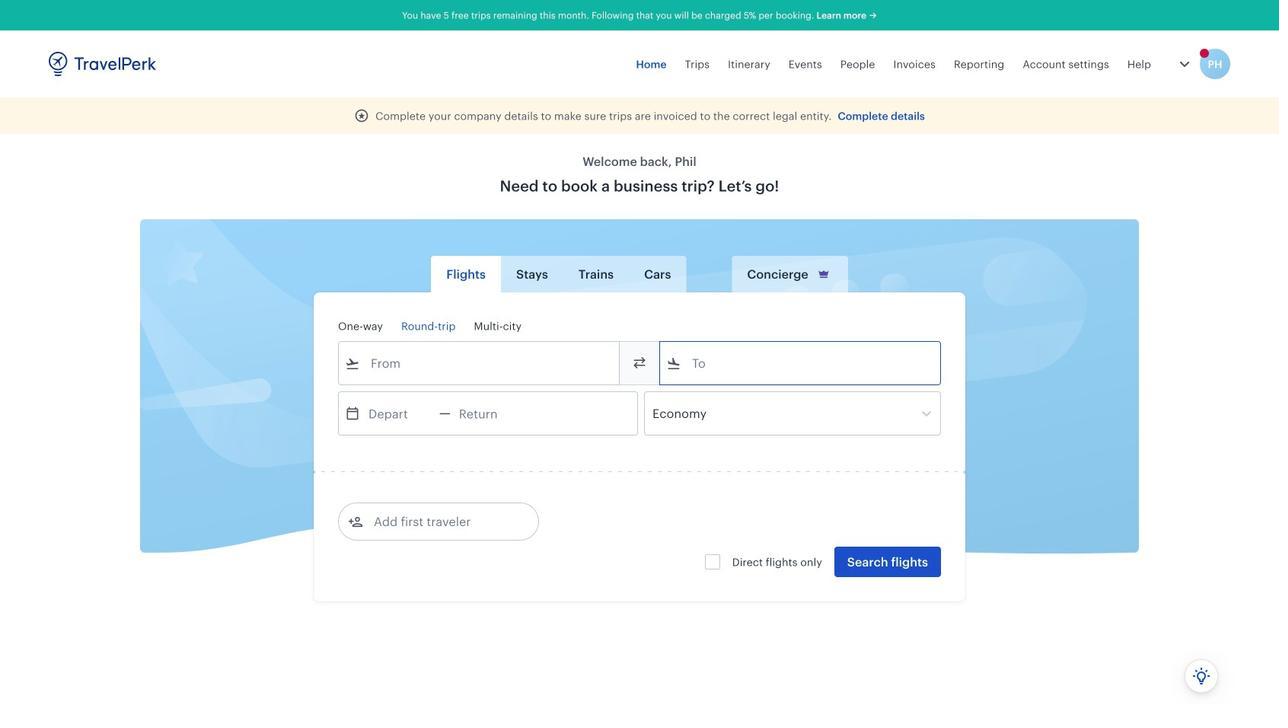 Task type: locate. For each thing, give the bounding box(es) containing it.
From search field
[[360, 351, 599, 375]]

Depart text field
[[360, 392, 439, 435]]

Add first traveler search field
[[363, 509, 522, 534]]



Task type: describe. For each thing, give the bounding box(es) containing it.
Return text field
[[451, 392, 530, 435]]

To search field
[[682, 351, 921, 375]]



